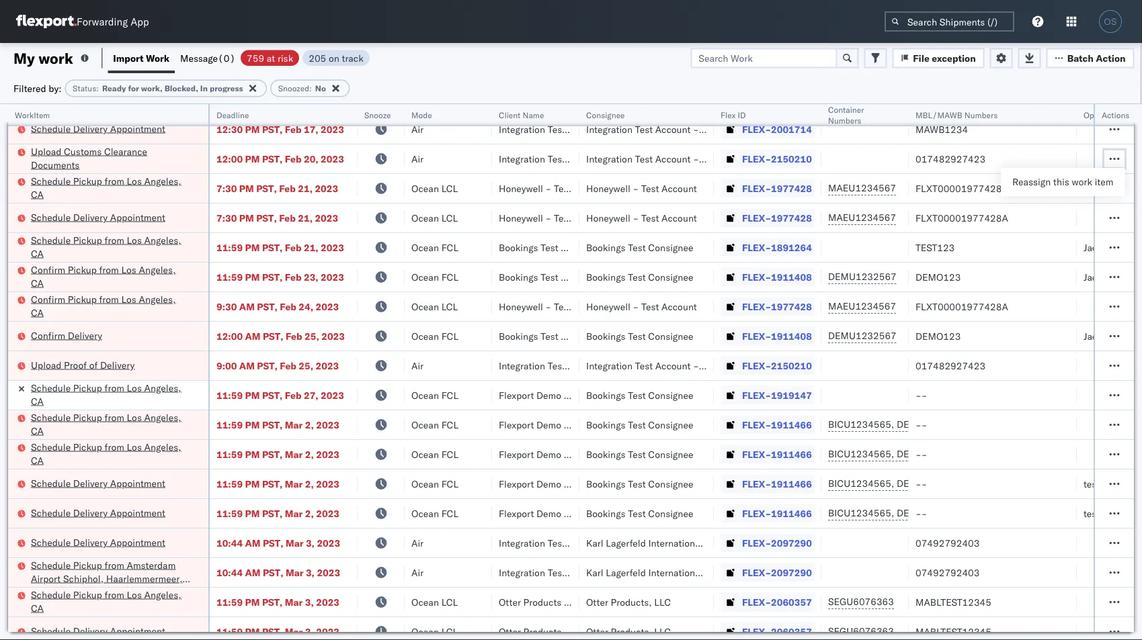 Task type: describe. For each thing, give the bounding box(es) containing it.
confirm pickup from los angeles, ca for 11:59 pm pst, feb 23, 2023
[[31, 264, 176, 289]]

upload customs clearance documents link
[[31, 145, 191, 172]]

19 flex- from the top
[[742, 626, 771, 638]]

07492792403 for schedule pickup from amsterdam airport schiphol, haarlemmermeer, netherlands
[[916, 567, 980, 579]]

lagerfeld for schedule pickup from amsterdam airport schiphol, haarlemmermeer, netherlands
[[606, 567, 646, 579]]

27,
[[304, 390, 318, 401]]

bleckmann for schedule pickup from amsterdam airport schiphol, haarlemmermeer, netherlands
[[741, 567, 789, 579]]

3 schedule delivery appointment from the top
[[31, 478, 165, 489]]

airport inside schedule pickup from amsterdam airport schiphol, haarlemmermeer, netherlands
[[31, 573, 61, 585]]

workitem
[[15, 110, 50, 120]]

4 demo from the top
[[536, 478, 561, 490]]

2 flex- from the top
[[742, 123, 771, 135]]

2 flexport demo consignee from the top
[[499, 419, 609, 431]]

products for schedule pickup from los angeles, ca
[[523, 597, 562, 608]]

test for third schedule delivery appointment link from the bottom
[[1084, 508, 1100, 520]]

consignee button
[[580, 107, 701, 120]]

1 flexport from the top
[[499, 390, 534, 401]]

6 ca from the top
[[31, 425, 44, 437]]

schedule pickup from los angeles, ca for fourth schedule pickup from los angeles, ca button
[[31, 441, 181, 467]]

schedule pickup from amsterdam airport schiphol, haarlemmermeer, netherlands
[[31, 560, 183, 598]]

6 11:59 from the top
[[216, 478, 243, 490]]

7 fcl from the top
[[441, 478, 459, 490]]

schedule pickup from los angeles, ca for 5th schedule pickup from los angeles, ca button from the bottom
[[31, 175, 181, 200]]

resize handle column header for consignee
[[698, 104, 714, 641]]

3 11:59 from the top
[[216, 390, 243, 401]]

11:59 pm pst, feb 23, 2023
[[216, 271, 344, 283]]

schedule pickup from los angeles, ca link for 4th schedule pickup from los angeles, ca button from the bottom of the page
[[31, 234, 191, 261]]

upload customs clearance documents
[[31, 146, 147, 171]]

7 ca from the top
[[31, 455, 44, 467]]

2 schedule pickup from los angeles, ca button from the top
[[31, 234, 191, 262]]

pickup for fourth schedule pickup from los angeles, ca button
[[73, 441, 102, 453]]

flex-1977428 for schedule pickup from los angeles, ca
[[742, 183, 812, 194]]

3 schedule pickup from los angeles, ca from the top
[[31, 382, 181, 407]]

4 schedule from the top
[[31, 211, 71, 223]]

4 schedule pickup from los angeles, ca button from the top
[[31, 441, 191, 469]]

12:30 pm pst, feb 17, 2023 for schedule pickup from los angeles international airport
[[216, 94, 344, 106]]

file
[[913, 52, 930, 64]]

5 ocean lcl from the top
[[411, 626, 458, 638]]

4 bicu1234565, from the top
[[828, 508, 894, 519]]

los for 4th schedule pickup from los angeles, ca button from the bottom of the page
[[127, 234, 142, 246]]

id
[[738, 110, 746, 120]]

my
[[13, 49, 35, 67]]

8 11:59 from the top
[[216, 597, 243, 608]]

20,
[[304, 153, 318, 165]]

schedule delivery appointment for 7:30 pm pst, feb 21, 2023
[[31, 211, 165, 223]]

angeles
[[144, 86, 178, 98]]

schedule pickup from los angeles, ca link for first schedule pickup from los angeles, ca button from the bottom
[[31, 589, 191, 615]]

risk
[[278, 52, 293, 64]]

8 flex- from the top
[[742, 301, 771, 313]]

1 demo from the top
[[536, 390, 561, 401]]

import
[[113, 52, 144, 64]]

container numbers button
[[822, 102, 895, 126]]

confirm pickup from los angeles, ca for 9:30 am pst, feb 24, 2023
[[31, 293, 176, 319]]

4 ocean fcl from the top
[[411, 390, 459, 401]]

9:30
[[216, 301, 237, 313]]

4 flex-1911466 from the top
[[742, 508, 812, 520]]

resize handle column header for container numbers
[[893, 104, 909, 641]]

upload for upload proof of delivery
[[31, 359, 61, 371]]

forwarding
[[77, 15, 128, 28]]

flex-2150210 for 9:00 am pst, feb 25, 2023
[[742, 360, 812, 372]]

3 bicu1234565, from the top
[[828, 478, 894, 490]]

work
[[146, 52, 169, 64]]

9 ocean from the top
[[411, 449, 439, 461]]

schedule pickup from los angeles international airport button
[[31, 86, 191, 114]]

haarlemmermeer,
[[106, 573, 183, 585]]

5 schedule pickup from los angeles, ca button from the top
[[31, 589, 191, 617]]

item
[[1095, 176, 1114, 188]]

3 fcl from the top
[[441, 330, 459, 342]]

5 ca from the top
[[31, 396, 44, 407]]

11:59 pm pst, mar 3, 2023 for schedule delivery appointment
[[216, 626, 340, 638]]

schedule delivery appointment button for 12:30 pm pst, feb 17, 2023
[[31, 122, 165, 137]]

otter products - test account for schedule delivery appointment
[[499, 626, 628, 638]]

pickup for schedule pickup from amsterdam airport schiphol, haarlemmermeer, netherlands button
[[73, 560, 102, 571]]

mabltest12345 for schedule delivery appointment
[[916, 626, 992, 638]]

2001714 for schedule delivery appointment
[[771, 123, 812, 135]]

4 schedule delivery appointment link from the top
[[31, 507, 165, 520]]

759 at risk
[[247, 52, 293, 64]]

client
[[499, 110, 521, 120]]

9 resize handle column header from the left
[[1061, 104, 1077, 641]]

flex-2060357 for schedule pickup from los angeles, ca
[[742, 597, 812, 608]]

3 demo from the top
[[536, 449, 561, 461]]

2 ocean from the top
[[411, 212, 439, 224]]

delivery for schedule delivery appointment link related to 10:44
[[73, 537, 108, 549]]

mawb1234 for schedule pickup from los angeles international airport
[[916, 94, 968, 106]]

205
[[309, 52, 326, 64]]

9:00
[[216, 360, 237, 372]]

os button
[[1095, 6, 1126, 37]]

mbl/mawb numbers button
[[909, 107, 1064, 120]]

017482927423 for 12:00 pm pst, feb 20, 2023
[[916, 153, 986, 165]]

mode button
[[405, 107, 479, 120]]

mabltest12345 for schedule pickup from los angeles, ca
[[916, 597, 992, 608]]

2 ocean lcl from the top
[[411, 212, 458, 224]]

3 -- from the top
[[916, 449, 927, 461]]

18 flex- from the top
[[742, 597, 771, 608]]

7:30 for schedule pickup from los angeles, ca
[[216, 183, 237, 194]]

flex-1919147
[[742, 390, 812, 401]]

my work
[[13, 49, 73, 67]]

2 ocean fcl from the top
[[411, 271, 459, 283]]

reassign this work item
[[1012, 176, 1114, 188]]

angeles, for confirm pickup from los angeles, ca button corresponding to 11:59 pm pst, feb 23, 2023
[[139, 264, 176, 276]]

11:59 pm pst, mar 3, 2023 for schedule pickup from los angeles, ca
[[216, 597, 340, 608]]

action
[[1096, 52, 1126, 64]]

client name button
[[492, 107, 566, 120]]

track
[[342, 52, 364, 64]]

by:
[[49, 82, 62, 94]]

upload for upload customs clearance documents
[[31, 146, 61, 157]]

documents
[[31, 159, 80, 171]]

4 ca from the top
[[31, 307, 44, 319]]

air for schedule delivery appointment link for 12:30
[[411, 123, 424, 135]]

client name
[[499, 110, 544, 120]]

1919147
[[771, 390, 812, 401]]

forwarding app link
[[16, 15, 149, 28]]

6 ocean from the top
[[411, 330, 439, 342]]

5 flexport demo consignee from the top
[[499, 508, 609, 520]]

air for schedule pickup from amsterdam airport schiphol, haarlemmermeer, netherlands link
[[411, 567, 424, 579]]

container
[[828, 105, 864, 115]]

consignee inside button
[[586, 110, 625, 120]]

4 flexport from the top
[[499, 478, 534, 490]]

upload customs clearance documents button
[[31, 145, 191, 173]]

feb for confirm pickup from los angeles, ca button corresponding to 11:59 pm pst, feb 23, 2023
[[285, 271, 302, 283]]

pm for schedule delivery appointment button associated with 11:59 pm pst, mar 3, 2023
[[245, 626, 260, 638]]

mode
[[411, 110, 432, 120]]

6 ocean fcl from the top
[[411, 449, 459, 461]]

upload proof of delivery button
[[31, 359, 135, 373]]

proof
[[64, 359, 87, 371]]

24,
[[299, 301, 313, 313]]

1 11:59 from the top
[[216, 242, 243, 253]]

1 schedule pickup from los angeles, ca button from the top
[[31, 174, 191, 203]]

1 bicu1234565, demu1232567 from the top
[[828, 419, 965, 431]]

workitem button
[[8, 107, 195, 120]]

1 -- from the top
[[916, 390, 927, 401]]

pm for schedule delivery appointment button related to 12:30 pm pst, feb 17, 2023
[[245, 123, 260, 135]]

schedule inside schedule pickup from los angeles international airport
[[31, 86, 71, 98]]

9 11:59 from the top
[[216, 626, 243, 638]]

team for 3rd schedule delivery appointment link from the top
[[1128, 478, 1142, 490]]

9:00 am pst, feb 25, 2023
[[216, 360, 339, 372]]

amsterdam
[[127, 560, 176, 571]]

pickup for confirm pickup from los angeles, ca button related to 9:30 am pst, feb 24, 2023
[[68, 293, 97, 305]]

5 schedule from the top
[[31, 234, 71, 246]]

flexport. image
[[16, 15, 77, 28]]

app
[[131, 15, 149, 28]]

2150210 for 12:00 pm pst, feb 20, 2023
[[771, 153, 812, 165]]

6 fcl from the top
[[441, 449, 459, 461]]

appointment for 12:30 pm pst, feb 17, 2023
[[110, 123, 165, 134]]

12:00 am pst, feb 25, 2023
[[216, 330, 345, 342]]

upload proof of delivery
[[31, 359, 135, 371]]

11 schedule from the top
[[31, 537, 71, 549]]

feb for 5th schedule pickup from los angeles, ca button from the bottom
[[279, 183, 296, 194]]

9 flex- from the top
[[742, 330, 771, 342]]

batch action button
[[1047, 48, 1135, 68]]

10 ocean from the top
[[411, 478, 439, 490]]

of
[[89, 359, 98, 371]]

name
[[523, 110, 544, 120]]

b.v for schedule pickup from amsterdam airport schiphol, haarlemmermeer, netherlands
[[705, 567, 720, 579]]

flex-1911408 for 11:59 pm pst, feb 23, 2023
[[742, 271, 812, 283]]

appointment for 11:59 pm pst, mar 3, 2023
[[110, 626, 165, 637]]

feb for confirm pickup from los angeles, ca button related to 9:30 am pst, feb 24, 2023
[[280, 301, 296, 313]]

pm for 5th schedule pickup from los angeles, ca button from the bottom
[[239, 183, 254, 194]]

no
[[315, 83, 326, 93]]

2 wi from the top
[[1117, 508, 1126, 520]]

3 schedule pickup from los angeles, ca link from the top
[[31, 382, 191, 408]]

3 ocean from the top
[[411, 242, 439, 253]]

delivery for confirm delivery link
[[68, 330, 102, 342]]

23,
[[304, 271, 318, 283]]

1 test 20 wi team from the top
[[1084, 478, 1142, 490]]

products, for schedule pickup from los angeles, ca
[[611, 597, 652, 608]]

maeu1234567 for schedule delivery appointment
[[828, 212, 896, 224]]

2150210 for 9:00 am pst, feb 25, 2023
[[771, 360, 812, 372]]

5 11:59 from the top
[[216, 449, 243, 461]]

from for first schedule pickup from los angeles, ca button from the bottom
[[105, 589, 124, 601]]

confirm for 11:59 pm pst, feb 23, 2023
[[31, 264, 65, 276]]

7 ocean from the top
[[411, 390, 439, 401]]

container numbers
[[828, 105, 864, 125]]

message
[[180, 52, 218, 64]]

otter products, llc for schedule pickup from los angeles, ca
[[586, 597, 671, 608]]

8 ca from the top
[[31, 603, 44, 614]]

2 11:59 pm pst, mar 2, 2023 from the top
[[216, 449, 340, 461]]

delivery for schedule delivery appointment link for 11:59
[[73, 626, 108, 637]]

file exception
[[913, 52, 976, 64]]

schiphol,
[[63, 573, 104, 585]]

205 on track
[[309, 52, 364, 64]]

confirm for 12:00 am pst, feb 25, 2023
[[31, 330, 65, 342]]

10 schedule from the top
[[31, 507, 71, 519]]

os
[[1104, 16, 1117, 27]]

5 lcl from the top
[[441, 626, 458, 638]]

deadline
[[216, 110, 249, 120]]

3 schedule delivery appointment button from the top
[[31, 477, 165, 492]]

5 ocean from the top
[[411, 301, 439, 313]]

for
[[128, 83, 139, 93]]

10 flex- from the top
[[742, 360, 771, 372]]

western for schedule delivery appointment
[[702, 123, 737, 135]]

airport inside schedule pickup from los angeles international airport
[[88, 100, 118, 112]]

16 flex- from the top
[[742, 538, 771, 549]]

8 ocean from the top
[[411, 419, 439, 431]]

maeu1234567 for confirm pickup from los angeles, ca
[[828, 301, 896, 312]]

5 demo from the top
[[536, 508, 561, 520]]

12 flex- from the top
[[742, 419, 771, 431]]

confirm delivery
[[31, 330, 102, 342]]

4 bicu1234565, demu1232567 from the top
[[828, 508, 965, 519]]

1 vertical spatial 21,
[[298, 212, 313, 224]]

test for 3rd schedule delivery appointment link from the top
[[1084, 478, 1100, 490]]

4 flex- from the top
[[742, 183, 771, 194]]

flex id button
[[714, 107, 808, 120]]

3 resize handle column header from the left
[[389, 104, 405, 641]]

(0)
[[218, 52, 235, 64]]

7 ocean fcl from the top
[[411, 478, 459, 490]]

2 bicu1234565, demu1232567 from the top
[[828, 448, 965, 460]]

pm for fourth schedule pickup from los angeles, ca button
[[245, 449, 260, 461]]

7 11:59 from the top
[[216, 508, 243, 520]]

delivery for third schedule delivery appointment link from the bottom
[[73, 507, 108, 519]]

forwarding app
[[77, 15, 149, 28]]

2 bicu1234565, from the top
[[828, 448, 894, 460]]

flex-1891264
[[742, 242, 812, 253]]

integration test account - western digital for schedule pickup from los angeles international airport
[[586, 94, 767, 106]]

resize handle column header for client name
[[563, 104, 580, 641]]

mbl/mawb numbers
[[916, 110, 998, 120]]

4 fcl from the top
[[441, 390, 459, 401]]

13 flex- from the top
[[742, 449, 771, 461]]

13 schedule from the top
[[31, 589, 71, 601]]

clearance
[[104, 146, 147, 157]]

feb down 12:00 am pst, feb 25, 2023
[[280, 360, 296, 372]]

5 flexport from the top
[[499, 508, 534, 520]]

batch
[[1067, 52, 1094, 64]]

3 flex-1911466 from the top
[[742, 478, 812, 490]]

3 ocean fcl from the top
[[411, 330, 459, 342]]

1 wi from the top
[[1117, 478, 1126, 490]]

confirm pickup from los angeles, ca button for 11:59 pm pst, feb 23, 2023
[[31, 263, 191, 291]]

feb for schedule delivery appointment button corresponding to 7:30 pm pst, feb 21, 2023
[[279, 212, 296, 224]]

14 flex- from the top
[[742, 478, 771, 490]]

11:59 pm pst, feb 21, 2023
[[216, 242, 344, 253]]

Search Shipments (/) text field
[[885, 11, 1014, 32]]

karl for schedule delivery appointment
[[586, 538, 603, 549]]

1 horizontal spatial work
[[1072, 176, 1092, 188]]

4 air from the top
[[411, 360, 424, 372]]

b.v for schedule delivery appointment
[[705, 538, 720, 549]]

lcl for first schedule pickup from los angeles, ca button from the bottom
[[441, 597, 458, 608]]

confirm delivery link
[[31, 329, 102, 343]]

filtered
[[13, 82, 46, 94]]

15 flex- from the top
[[742, 508, 771, 520]]

deadline button
[[210, 107, 344, 120]]

3 schedule pickup from los angeles, ca button from the top
[[31, 411, 191, 439]]

1891264
[[771, 242, 812, 253]]

schedule delivery appointment button for 11:59 pm pst, mar 3, 2023
[[31, 625, 165, 640]]

10 resize handle column header from the left
[[1118, 104, 1134, 641]]

numbers for mbl/mawb numbers
[[965, 110, 998, 120]]

1 11:59 pm pst, mar 2, 2023 from the top
[[216, 419, 340, 431]]

in
[[200, 83, 208, 93]]

schedule inside schedule pickup from amsterdam airport schiphol, haarlemmermeer, netherlands
[[31, 560, 71, 571]]



Task type: locate. For each thing, give the bounding box(es) containing it.
1 vertical spatial western
[[702, 123, 737, 135]]

17, for schedule pickup from los angeles international airport
[[304, 94, 318, 106]]

1911408 for 11:59 pm pst, feb 23, 2023
[[771, 271, 812, 283]]

2001714 up 'flex id' button
[[771, 94, 812, 106]]

digital up 'flex id' button
[[739, 94, 767, 106]]

0 vertical spatial b.v
[[705, 538, 720, 549]]

account
[[655, 94, 691, 106], [655, 123, 691, 135], [568, 153, 603, 165], [655, 153, 691, 165], [574, 183, 610, 194], [662, 183, 697, 194], [574, 212, 610, 224], [662, 212, 697, 224], [574, 301, 610, 313], [662, 301, 697, 313], [568, 360, 603, 372], [655, 360, 691, 372], [593, 597, 628, 608], [593, 626, 628, 638]]

file exception button
[[892, 48, 985, 68], [892, 48, 985, 68]]

integration test account - western digital for schedule delivery appointment
[[586, 123, 767, 135]]

ocean fcl
[[411, 242, 459, 253], [411, 271, 459, 283], [411, 330, 459, 342], [411, 390, 459, 401], [411, 419, 459, 431], [411, 449, 459, 461], [411, 478, 459, 490], [411, 508, 459, 520]]

confirm inside button
[[31, 330, 65, 342]]

7:30 up "11:59 pm pst, feb 21, 2023"
[[216, 212, 237, 224]]

0 vertical spatial wi
[[1117, 478, 1126, 490]]

am for schedule delivery appointment
[[245, 538, 261, 549]]

12:30 down deadline
[[216, 123, 243, 135]]

batch action
[[1067, 52, 1126, 64]]

upload left proof
[[31, 359, 61, 371]]

bleckmann
[[741, 538, 789, 549], [741, 567, 789, 579]]

flex-1891264 button
[[721, 238, 815, 257], [721, 238, 815, 257]]

schedule delivery appointment link for 7:30
[[31, 211, 165, 224]]

8 schedule from the top
[[31, 441, 71, 453]]

flex-2097290 for schedule delivery appointment
[[742, 538, 812, 549]]

0 vertical spatial flex-2097290
[[742, 538, 812, 549]]

4 11:59 from the top
[[216, 419, 243, 431]]

mar
[[285, 419, 303, 431], [285, 449, 303, 461], [285, 478, 303, 490], [285, 508, 303, 520], [286, 538, 304, 549], [286, 567, 304, 579], [285, 597, 303, 608], [285, 626, 303, 638]]

1977428 for schedule delivery appointment
[[771, 212, 812, 224]]

1 vertical spatial flex-2150210
[[742, 360, 812, 372]]

status
[[73, 83, 96, 93]]

2 7:30 from the top
[[216, 212, 237, 224]]

on
[[329, 52, 339, 64]]

western
[[702, 94, 737, 106], [702, 123, 737, 135]]

bookings test consignee
[[499, 242, 606, 253], [586, 242, 693, 253], [499, 271, 606, 283], [586, 271, 693, 283], [499, 330, 606, 342], [586, 330, 693, 342], [586, 390, 693, 401], [586, 419, 693, 431], [586, 449, 693, 461], [586, 478, 693, 490], [586, 508, 693, 520]]

3 appointment from the top
[[110, 478, 165, 489]]

1 vertical spatial confirm pickup from los angeles, ca
[[31, 293, 176, 319]]

2150210 up 1919147
[[771, 360, 812, 372]]

1 bicu1234565, from the top
[[828, 419, 894, 431]]

0 vertical spatial segu6076363
[[828, 596, 894, 608]]

1 vertical spatial flex-1911408
[[742, 330, 812, 342]]

1 : from the left
[[96, 83, 99, 93]]

feb left 20,
[[285, 153, 302, 165]]

0 vertical spatial 7:30 pm pst, feb 21, 2023
[[216, 183, 338, 194]]

schedule pickup from amsterdam airport schiphol, haarlemmermeer, netherlands button
[[31, 559, 191, 598]]

flex-2150210
[[742, 153, 812, 165], [742, 360, 812, 372]]

1 vertical spatial 7:30 pm pst, feb 21, 2023
[[216, 212, 338, 224]]

work
[[38, 49, 73, 67], [1072, 176, 1092, 188]]

flex id
[[721, 110, 746, 120]]

filtered by:
[[13, 82, 62, 94]]

test
[[635, 94, 653, 106], [635, 123, 653, 135], [548, 153, 565, 165], [635, 153, 653, 165], [554, 183, 572, 194], [641, 183, 659, 194], [554, 212, 572, 224], [641, 212, 659, 224], [541, 242, 558, 253], [628, 242, 646, 253], [541, 271, 558, 283], [628, 271, 646, 283], [554, 301, 572, 313], [641, 301, 659, 313], [541, 330, 558, 342], [628, 330, 646, 342], [548, 360, 565, 372], [635, 360, 653, 372], [628, 390, 646, 401], [628, 419, 646, 431], [628, 449, 646, 461], [628, 478, 646, 490], [628, 508, 646, 520], [572, 597, 590, 608], [572, 626, 590, 638]]

1 vertical spatial test
[[1084, 508, 1100, 520]]

2097290
[[771, 538, 812, 549], [771, 567, 812, 579]]

1 vertical spatial otter products, llc
[[586, 626, 671, 638]]

10:44 am pst, mar 3, 2023 for schedule pickup from amsterdam airport schiphol, haarlemmermeer, netherlands
[[216, 567, 340, 579]]

am for confirm pickup from los angeles, ca
[[239, 301, 255, 313]]

delivery for schedule delivery appointment link related to 7:30
[[73, 211, 108, 223]]

1 10:44 from the top
[[216, 538, 243, 549]]

1 demo123 from the top
[[916, 271, 961, 283]]

0 vertical spatial 1911408
[[771, 271, 812, 283]]

lcl for 5th schedule pickup from los angeles, ca button from the bottom
[[441, 183, 458, 194]]

mawb1234 up mbl/mawb
[[916, 94, 968, 106]]

ocean
[[411, 183, 439, 194], [411, 212, 439, 224], [411, 242, 439, 253], [411, 271, 439, 283], [411, 301, 439, 313], [411, 330, 439, 342], [411, 390, 439, 401], [411, 419, 439, 431], [411, 449, 439, 461], [411, 478, 439, 490], [411, 508, 439, 520], [411, 597, 439, 608], [411, 626, 439, 638]]

1 vertical spatial team
[[1128, 508, 1142, 520]]

2 vertical spatial confirm
[[31, 330, 65, 342]]

flxt00001977428a for confirm pickup from los angeles, ca
[[916, 301, 1008, 313]]

integration test account - western digital down consignee button
[[586, 123, 767, 135]]

21, for 5th schedule pickup from los angeles, ca button from the bottom
[[298, 183, 313, 194]]

5 fcl from the top
[[441, 419, 459, 431]]

resize handle column header for deadline
[[342, 104, 358, 641]]

2 confirm pickup from los angeles, ca button from the top
[[31, 293, 191, 321]]

1 vertical spatial segu6076363
[[828, 626, 894, 638]]

work,
[[141, 83, 162, 93]]

snooze
[[364, 110, 391, 120]]

0 vertical spatial western
[[702, 94, 737, 106]]

flex-1911466 button
[[721, 416, 815, 435], [721, 416, 815, 435], [721, 445, 815, 464], [721, 445, 815, 464], [721, 475, 815, 494], [721, 475, 815, 494], [721, 505, 815, 523], [721, 505, 815, 523]]

2 bleckmann from the top
[[741, 567, 789, 579]]

8 ocean fcl from the top
[[411, 508, 459, 520]]

0 vertical spatial confirm pickup from los angeles, ca button
[[31, 263, 191, 291]]

pm for 3rd schedule pickup from los angeles, ca button
[[245, 419, 260, 431]]

1 vertical spatial integration test account - western digital
[[586, 123, 767, 135]]

2 maeu1234567 from the top
[[828, 212, 896, 224]]

1 appointment from the top
[[110, 123, 165, 134]]

3,
[[306, 538, 315, 549], [306, 567, 315, 579], [305, 597, 314, 608], [305, 626, 314, 638]]

3, for schedule delivery appointment link related to 10:44
[[306, 538, 315, 549]]

0 vertical spatial 10:44 am pst, mar 3, 2023
[[216, 538, 340, 549]]

1 resize handle column header from the left
[[192, 104, 208, 641]]

1 products, from the top
[[611, 597, 652, 608]]

exception
[[932, 52, 976, 64]]

2 b.v from the top
[[705, 567, 720, 579]]

2150210
[[771, 153, 812, 165], [771, 360, 812, 372]]

3 flex-1977428 from the top
[[742, 301, 812, 313]]

from for schedule pickup from amsterdam airport schiphol, haarlemmermeer, netherlands button
[[105, 560, 124, 571]]

flex-2060357 button
[[721, 593, 815, 612], [721, 593, 815, 612], [721, 623, 815, 641], [721, 623, 815, 641]]

0 vertical spatial karl
[[586, 538, 603, 549]]

segu6076363 for schedule pickup from los angeles, ca
[[828, 596, 894, 608]]

1 test from the top
[[1084, 478, 1100, 490]]

4 lcl from the top
[[441, 597, 458, 608]]

integration test account - western digital up consignee button
[[586, 94, 767, 106]]

flex
[[721, 110, 736, 120]]

12 ocean from the top
[[411, 597, 439, 608]]

ocean lcl
[[411, 183, 458, 194], [411, 212, 458, 224], [411, 301, 458, 313], [411, 597, 458, 608], [411, 626, 458, 638]]

1 vertical spatial 12:30
[[216, 123, 243, 135]]

airport
[[88, 100, 118, 112], [31, 573, 61, 585]]

0 vertical spatial confirm pickup from los angeles, ca
[[31, 264, 176, 289]]

angeles, for 3rd schedule pickup from los angeles, ca button
[[144, 412, 181, 424]]

2,
[[305, 419, 314, 431], [305, 449, 314, 461], [305, 478, 314, 490], [305, 508, 314, 520]]

0 vertical spatial demo123
[[916, 271, 961, 283]]

pickup for 4th schedule pickup from los angeles, ca button from the bottom of the page
[[73, 234, 102, 246]]

0 vertical spatial 17,
[[304, 94, 318, 106]]

0 vertical spatial 7:30
[[216, 183, 237, 194]]

team for third schedule delivery appointment link from the bottom
[[1128, 508, 1142, 520]]

work right this
[[1072, 176, 1092, 188]]

2001714
[[771, 94, 812, 106], [771, 123, 812, 135]]

progress
[[210, 83, 243, 93]]

message (0)
[[180, 52, 235, 64]]

0 vertical spatial confirm pickup from los angeles, ca link
[[31, 263, 191, 290]]

from inside schedule pickup from amsterdam airport schiphol, haarlemmermeer, netherlands
[[105, 560, 124, 571]]

at
[[267, 52, 275, 64]]

pickup inside schedule pickup from amsterdam airport schiphol, haarlemmermeer, netherlands
[[73, 560, 102, 571]]

los for fourth schedule pickup from los angeles, ca button
[[127, 441, 142, 453]]

1 vertical spatial flex-2001714
[[742, 123, 812, 135]]

0 vertical spatial 20
[[1103, 478, 1114, 490]]

ready
[[102, 83, 126, 93]]

7 resize handle column header from the left
[[805, 104, 822, 641]]

on
[[614, 153, 628, 165], [702, 153, 715, 165], [614, 360, 628, 372], [702, 360, 715, 372]]

1 karl from the top
[[586, 538, 603, 549]]

0 horizontal spatial numbers
[[828, 115, 862, 125]]

1 vertical spatial 1977428
[[771, 212, 812, 224]]

0 vertical spatial 10:44
[[216, 538, 243, 549]]

12:30 pm pst, feb 17, 2023 down deadline button
[[216, 123, 344, 135]]

3 11:59 pm pst, mar 2, 2023 from the top
[[216, 478, 340, 490]]

from
[[105, 86, 124, 98], [105, 175, 124, 187], [105, 234, 124, 246], [99, 264, 119, 276], [99, 293, 119, 305], [105, 382, 124, 394], [105, 412, 124, 424], [105, 441, 124, 453], [105, 560, 124, 571], [105, 589, 124, 601]]

1 vertical spatial 017482927423
[[916, 360, 986, 372]]

import work
[[113, 52, 169, 64]]

0 vertical spatial confirm
[[31, 264, 65, 276]]

21, down 20,
[[298, 183, 313, 194]]

2 12:30 from the top
[[216, 123, 243, 135]]

bicu1234565,
[[828, 419, 894, 431], [828, 448, 894, 460], [828, 478, 894, 490], [828, 508, 894, 519]]

operator
[[1084, 110, 1116, 120]]

0 vertical spatial work
[[38, 49, 73, 67]]

2 11:59 pm pst, mar 3, 2023 from the top
[[216, 626, 340, 638]]

western for schedule pickup from los angeles international airport
[[702, 94, 737, 106]]

flex-1977428 button
[[721, 179, 815, 198], [721, 179, 815, 198], [721, 209, 815, 228], [721, 209, 815, 228], [721, 297, 815, 316], [721, 297, 815, 316]]

12:30 pm pst, feb 17, 2023 for schedule delivery appointment
[[216, 123, 344, 135]]

status : ready for work, blocked, in progress
[[73, 83, 243, 93]]

otter products - test account
[[499, 597, 628, 608], [499, 626, 628, 638]]

2 flex-2001714 from the top
[[742, 123, 812, 135]]

schedule delivery appointment for 10:44 am pst, mar 3, 2023
[[31, 537, 165, 549]]

airport down ready
[[88, 100, 118, 112]]

2 otter products, llc from the top
[[586, 626, 671, 638]]

from inside schedule pickup from los angeles international airport
[[105, 86, 124, 98]]

0 vertical spatial lagerfeld
[[606, 538, 646, 549]]

1 vertical spatial flex-2097290
[[742, 567, 812, 579]]

4 resize handle column header from the left
[[476, 104, 492, 641]]

2 test 20 wi team from the top
[[1084, 508, 1142, 520]]

feb left 27,
[[285, 390, 302, 401]]

otter products - test account for schedule pickup from los angeles, ca
[[499, 597, 628, 608]]

12:30 down progress
[[216, 94, 243, 106]]

25, for 12:00 am pst, feb 25, 2023
[[305, 330, 319, 342]]

1 vertical spatial karl lagerfeld international b.v c/o bleckmann
[[586, 567, 789, 579]]

2 flex-1911466 from the top
[[742, 449, 812, 461]]

demo
[[536, 390, 561, 401], [536, 419, 561, 431], [536, 449, 561, 461], [536, 478, 561, 490], [536, 508, 561, 520]]

2 vertical spatial 21,
[[304, 242, 318, 253]]

delivery for 3rd schedule delivery appointment link from the top
[[73, 478, 108, 489]]

1 vertical spatial test 20 wi team
[[1084, 508, 1142, 520]]

digital down 'flex id' button
[[739, 123, 767, 135]]

1 horizontal spatial :
[[309, 83, 312, 93]]

pickup inside schedule pickup from los angeles international airport
[[73, 86, 102, 98]]

flex-1911466
[[742, 419, 812, 431], [742, 449, 812, 461], [742, 478, 812, 490], [742, 508, 812, 520]]

1 vertical spatial otter products - test account
[[499, 626, 628, 638]]

schedule pickup from los angeles, ca for 4th schedule pickup from los angeles, ca button from the bottom of the page
[[31, 234, 181, 260]]

0 vertical spatial c/o
[[723, 538, 739, 549]]

feb left '23,' at the left
[[285, 271, 302, 283]]

3 flex- from the top
[[742, 153, 771, 165]]

0 vertical spatial 1977428
[[771, 183, 812, 194]]

bleckmann for schedule delivery appointment
[[741, 538, 789, 549]]

actions
[[1102, 110, 1130, 120]]

1911408 down 1891264
[[771, 271, 812, 283]]

4 2, from the top
[[305, 508, 314, 520]]

los for 5th schedule pickup from los angeles, ca button from the bottom
[[127, 175, 142, 187]]

2 2, from the top
[[305, 449, 314, 461]]

wi
[[1117, 478, 1126, 490], [1117, 508, 1126, 520]]

los for first schedule pickup from los angeles, ca button from the bottom
[[127, 589, 142, 601]]

los for confirm pickup from los angeles, ca button related to 9:30 am pst, feb 24, 2023
[[121, 293, 136, 305]]

feb left the 24,
[[280, 301, 296, 313]]

17 flex- from the top
[[742, 567, 771, 579]]

confirm pickup from los angeles, ca link for 11:59 pm pst, feb 23, 2023
[[31, 263, 191, 290]]

11:59 pm pst, mar 2, 2023
[[216, 419, 340, 431], [216, 449, 340, 461], [216, 478, 340, 490], [216, 508, 340, 520]]

4 11:59 pm pst, mar 2, 2023 from the top
[[216, 508, 340, 520]]

2 10:44 from the top
[[216, 567, 243, 579]]

2 1911408 from the top
[[771, 330, 812, 342]]

1 vertical spatial 20
[[1103, 508, 1114, 520]]

1 vertical spatial 10:44 am pst, mar 3, 2023
[[216, 567, 340, 579]]

flex-2001714 for schedule delivery appointment
[[742, 123, 812, 135]]

airport up netherlands
[[31, 573, 61, 585]]

017482927423
[[916, 153, 986, 165], [916, 360, 986, 372]]

5 schedule delivery appointment from the top
[[31, 537, 165, 549]]

2 schedule pickup from los angeles, ca link from the top
[[31, 234, 191, 261]]

17, for schedule delivery appointment
[[304, 123, 318, 135]]

schedule pickup from los angeles, ca link for 3rd schedule pickup from los angeles, ca button
[[31, 411, 191, 438]]

0 vertical spatial mawb1234
[[916, 94, 968, 106]]

0 vertical spatial 21,
[[298, 183, 313, 194]]

0 vertical spatial 25,
[[305, 330, 319, 342]]

3 bicu1234565, demu1232567 from the top
[[828, 478, 965, 490]]

1 flxt00001977428a from the top
[[916, 183, 1008, 194]]

2 confirm from the top
[[31, 293, 65, 305]]

12:00 for 12:00 am pst, feb 25, 2023
[[216, 330, 243, 342]]

pm for first schedule pickup from los angeles, ca button from the bottom
[[245, 597, 260, 608]]

1 vertical spatial products,
[[611, 626, 652, 638]]

flex-2060357 for schedule delivery appointment
[[742, 626, 812, 638]]

2 schedule delivery appointment link from the top
[[31, 211, 165, 224]]

1 upload from the top
[[31, 146, 61, 157]]

flex-2150210 for 12:00 pm pst, feb 20, 2023
[[742, 153, 812, 165]]

0 vertical spatial 12:30 pm pst, feb 17, 2023
[[216, 94, 344, 106]]

pickup for schedule pickup from los angeles international airport button on the left top of page
[[73, 86, 102, 98]]

confirm delivery button
[[31, 329, 102, 344]]

0 vertical spatial 2097290
[[771, 538, 812, 549]]

20
[[1103, 478, 1114, 490], [1103, 508, 1114, 520]]

ca
[[31, 189, 44, 200], [31, 248, 44, 260], [31, 277, 44, 289], [31, 307, 44, 319], [31, 396, 44, 407], [31, 425, 44, 437], [31, 455, 44, 467], [31, 603, 44, 614]]

feb down snoozed
[[285, 94, 302, 106]]

upload proof of delivery link
[[31, 359, 135, 372]]

0 vertical spatial 2150210
[[771, 153, 812, 165]]

flex-2150210 down 'flex id' button
[[742, 153, 812, 165]]

pickup for 3rd schedule pickup from los angeles, ca button
[[73, 412, 102, 424]]

pickup for first schedule pickup from los angeles, ca button from the bottom
[[73, 589, 102, 601]]

2 flexport from the top
[[499, 419, 534, 431]]

1 vertical spatial lagerfeld
[[606, 567, 646, 579]]

5 resize handle column header from the left
[[563, 104, 580, 641]]

work up by:
[[38, 49, 73, 67]]

017482927423 for 9:00 am pst, feb 25, 2023
[[916, 360, 986, 372]]

flex-2001714 for schedule pickup from los angeles international airport
[[742, 94, 812, 106]]

delivery
[[73, 123, 108, 134], [73, 211, 108, 223], [68, 330, 102, 342], [100, 359, 135, 371], [73, 478, 108, 489], [73, 507, 108, 519], [73, 537, 108, 549], [73, 626, 108, 637]]

from for schedule pickup from los angeles international airport button on the left top of page
[[105, 86, 124, 98]]

1 2150210 from the top
[[771, 153, 812, 165]]

appointment for 7:30 pm pst, feb 21, 2023
[[110, 211, 165, 223]]

0 vertical spatial maeu1234567
[[828, 182, 896, 194]]

feb down the 24,
[[286, 330, 302, 342]]

1 12:30 pm pst, feb 17, 2023 from the top
[[216, 94, 344, 106]]

snoozed : no
[[278, 83, 326, 93]]

integration test account - on ag
[[499, 153, 643, 165], [586, 153, 731, 165], [499, 360, 643, 372], [586, 360, 731, 372]]

confirm pickup from los angeles, ca button for 9:30 am pst, feb 24, 2023
[[31, 293, 191, 321]]

1911408 up 1919147
[[771, 330, 812, 342]]

1 017482927423 from the top
[[916, 153, 986, 165]]

7:30 for schedule delivery appointment
[[216, 212, 237, 224]]

0 horizontal spatial work
[[38, 49, 73, 67]]

2 flex-2060357 from the top
[[742, 626, 812, 638]]

2 7:30 pm pst, feb 21, 2023 from the top
[[216, 212, 338, 224]]

10:44
[[216, 538, 243, 549], [216, 567, 243, 579]]

pm for confirm pickup from los angeles, ca button corresponding to 11:59 pm pst, feb 23, 2023
[[245, 271, 260, 283]]

resize handle column header
[[192, 104, 208, 641], [342, 104, 358, 641], [389, 104, 405, 641], [476, 104, 492, 641], [563, 104, 580, 641], [698, 104, 714, 641], [805, 104, 822, 641], [893, 104, 909, 641], [1061, 104, 1077, 641], [1118, 104, 1134, 641]]

3, for schedule delivery appointment link for 11:59
[[305, 626, 314, 638]]

angeles, for confirm pickup from los angeles, ca button related to 9:30 am pst, feb 24, 2023
[[139, 293, 176, 305]]

2001714 down 'flex id' button
[[771, 123, 812, 135]]

2 lcl from the top
[[441, 212, 458, 224]]

2 appointment from the top
[[110, 211, 165, 223]]

schedule pickup from los angeles, ca link for 5th schedule pickup from los angeles, ca button from the bottom
[[31, 174, 191, 201]]

0 vertical spatial karl lagerfeld international b.v c/o bleckmann
[[586, 538, 789, 549]]

Search Work text field
[[691, 48, 837, 68]]

1 ocean fcl from the top
[[411, 242, 459, 253]]

international inside schedule pickup from los angeles international airport
[[31, 100, 85, 112]]

products,
[[611, 597, 652, 608], [611, 626, 652, 638]]

0 vertical spatial 12:30
[[216, 94, 243, 106]]

integration
[[586, 94, 633, 106], [586, 123, 633, 135], [499, 153, 545, 165], [586, 153, 633, 165], [499, 360, 545, 372], [586, 360, 633, 372]]

20 for 3rd schedule delivery appointment link from the top
[[1103, 478, 1114, 490]]

: for snoozed
[[309, 83, 312, 93]]

honeywell - test account
[[499, 183, 610, 194], [586, 183, 697, 194], [499, 212, 610, 224], [586, 212, 697, 224], [499, 301, 610, 313], [586, 301, 697, 313]]

4 schedule pickup from los angeles, ca from the top
[[31, 412, 181, 437]]

: left ready
[[96, 83, 99, 93]]

0 vertical spatial otter products - test account
[[499, 597, 628, 608]]

4 ocean lcl from the top
[[411, 597, 458, 608]]

2 flex-2150210 from the top
[[742, 360, 812, 372]]

pickup for confirm pickup from los angeles, ca button corresponding to 11:59 pm pst, feb 23, 2023
[[68, 264, 97, 276]]

flex-1911408 up flex-1919147
[[742, 330, 812, 342]]

flex-2097290 button
[[721, 534, 815, 553], [721, 534, 815, 553], [721, 564, 815, 583], [721, 564, 815, 583]]

1 vertical spatial 07492792403
[[916, 567, 980, 579]]

otter products, llc for schedule delivery appointment
[[586, 626, 671, 638]]

1 vertical spatial karl
[[586, 567, 603, 579]]

4 schedule delivery appointment from the top
[[31, 507, 165, 519]]

17, down snoozed : no
[[304, 94, 318, 106]]

2 vertical spatial flex-1977428
[[742, 301, 812, 313]]

0 vertical spatial flex-2060357
[[742, 597, 812, 608]]

snoozed
[[278, 83, 309, 93]]

bookings
[[499, 242, 538, 253], [586, 242, 626, 253], [499, 271, 538, 283], [586, 271, 626, 283], [499, 330, 538, 342], [586, 330, 626, 342], [586, 390, 626, 401], [586, 419, 626, 431], [586, 449, 626, 461], [586, 478, 626, 490], [586, 508, 626, 520]]

angeles, for 5th schedule pickup from los angeles, ca button from the bottom
[[144, 175, 181, 187]]

1 vertical spatial 7:30
[[216, 212, 237, 224]]

from for 3rd schedule pickup from los angeles, ca button
[[105, 412, 124, 424]]

1 vertical spatial 2001714
[[771, 123, 812, 135]]

2 karl from the top
[[586, 567, 603, 579]]

0 vertical spatial bleckmann
[[741, 538, 789, 549]]

2 ca from the top
[[31, 248, 44, 260]]

8 resize handle column header from the left
[[893, 104, 909, 641]]

segu6076363
[[828, 596, 894, 608], [828, 626, 894, 638]]

mawb1234 for schedule delivery appointment
[[916, 123, 968, 135]]

2 schedule delivery appointment from the top
[[31, 211, 165, 223]]

7:30 pm pst, feb 21, 2023 up "11:59 pm pst, feb 21, 2023"
[[216, 212, 338, 224]]

3 1911466 from the top
[[771, 478, 812, 490]]

schedule
[[31, 86, 71, 98], [31, 123, 71, 134], [31, 175, 71, 187], [31, 211, 71, 223], [31, 234, 71, 246], [31, 382, 71, 394], [31, 412, 71, 424], [31, 441, 71, 453], [31, 478, 71, 489], [31, 507, 71, 519], [31, 537, 71, 549], [31, 560, 71, 571], [31, 589, 71, 601], [31, 626, 71, 637]]

1 vertical spatial llc
[[654, 626, 671, 638]]

flex-2001714 up 'flex id' button
[[742, 94, 812, 106]]

1 mawb1234 from the top
[[916, 94, 968, 106]]

17, up 20,
[[304, 123, 318, 135]]

numbers down 'container'
[[828, 115, 862, 125]]

0 vertical spatial integration test account - western digital
[[586, 94, 767, 106]]

0 vertical spatial test 20 wi team
[[1084, 478, 1142, 490]]

upload inside upload customs clearance documents
[[31, 146, 61, 157]]

0 vertical spatial otter products, llc
[[586, 597, 671, 608]]

7:30 pm pst, feb 21, 2023 down 12:00 pm pst, feb 20, 2023 at left top
[[216, 183, 338, 194]]

western down 'flex'
[[702, 123, 737, 135]]

resize handle column header for flex id
[[805, 104, 822, 641]]

0 vertical spatial flex-2150210
[[742, 153, 812, 165]]

feb down deadline button
[[285, 123, 302, 135]]

1 vertical spatial 1911408
[[771, 330, 812, 342]]

western up 'flex'
[[702, 94, 737, 106]]

1 vertical spatial flxt00001977428a
[[916, 212, 1008, 224]]

2 2060357 from the top
[[771, 626, 812, 638]]

2 2150210 from the top
[[771, 360, 812, 372]]

7 schedule from the top
[[31, 412, 71, 424]]

feb for upload customs clearance documents button
[[285, 153, 302, 165]]

mabltest12345
[[916, 597, 992, 608], [916, 626, 992, 638]]

21, up "11:59 pm pst, feb 21, 2023"
[[298, 212, 313, 224]]

0 vertical spatial 2001714
[[771, 94, 812, 106]]

1 flex- from the top
[[742, 94, 771, 106]]

flxt00001977428a
[[916, 183, 1008, 194], [916, 212, 1008, 224], [916, 301, 1008, 313]]

llc for schedule pickup from los angeles, ca
[[654, 597, 671, 608]]

1 2, from the top
[[305, 419, 314, 431]]

flex-1977428 for schedule delivery appointment
[[742, 212, 812, 224]]

1 vertical spatial digital
[[739, 123, 767, 135]]

3 flexport from the top
[[499, 449, 534, 461]]

25, up 27,
[[299, 360, 313, 372]]

7:30
[[216, 183, 237, 194], [216, 212, 237, 224]]

air for schedule delivery appointment link related to 10:44
[[411, 538, 424, 549]]

7:30 down 12:00 pm pst, feb 20, 2023 at left top
[[216, 183, 237, 194]]

1 vertical spatial demo123
[[916, 330, 961, 342]]

0 vertical spatial flex-1977428
[[742, 183, 812, 194]]

test 20 wi team
[[1084, 478, 1142, 490], [1084, 508, 1142, 520]]

am for confirm delivery
[[245, 330, 261, 342]]

0 vertical spatial upload
[[31, 146, 61, 157]]

12:00 down deadline
[[216, 153, 243, 165]]

1 vertical spatial airport
[[31, 573, 61, 585]]

1 flex-1911408 from the top
[[742, 271, 812, 283]]

1 horizontal spatial numbers
[[965, 110, 998, 120]]

appointment for 10:44 am pst, mar 3, 2023
[[110, 537, 165, 549]]

1 vertical spatial b.v
[[705, 567, 720, 579]]

2 confirm pickup from los angeles, ca link from the top
[[31, 293, 191, 320]]

12:30 pm pst, feb 17, 2023 up deadline button
[[216, 94, 344, 106]]

7:30 pm pst, feb 21, 2023 for schedule delivery appointment
[[216, 212, 338, 224]]

0 vertical spatial team
[[1128, 478, 1142, 490]]

flex-2060357
[[742, 597, 812, 608], [742, 626, 812, 638]]

2 11:59 from the top
[[216, 271, 243, 283]]

1 vertical spatial 25,
[[299, 360, 313, 372]]

10:44 for schedule delivery appointment
[[216, 538, 243, 549]]

feb up 11:59 pm pst, feb 23, 2023
[[285, 242, 302, 253]]

21, for 4th schedule pickup from los angeles, ca button from the bottom of the page
[[304, 242, 318, 253]]

los inside schedule pickup from los angeles international airport
[[127, 86, 142, 98]]

upload up documents
[[31, 146, 61, 157]]

1 vertical spatial international
[[648, 538, 703, 549]]

2 digital from the top
[[739, 123, 767, 135]]

feb up "11:59 pm pst, feb 21, 2023"
[[279, 212, 296, 224]]

0 vertical spatial flex-1911408
[[742, 271, 812, 283]]

--
[[916, 390, 927, 401], [916, 419, 927, 431], [916, 449, 927, 461], [916, 478, 927, 490], [916, 508, 927, 520]]

12:30 pm pst, feb 17, 2023
[[216, 94, 344, 106], [216, 123, 344, 135]]

pm for 4th schedule pickup from los angeles, ca button from the bottom of the page
[[245, 242, 260, 253]]

flex-1911408 down flex-1891264
[[742, 271, 812, 283]]

1 lcl from the top
[[441, 183, 458, 194]]

0 vertical spatial products
[[523, 597, 562, 608]]

flex-2001714 down 'flex id' button
[[742, 123, 812, 135]]

numbers for container numbers
[[828, 115, 862, 125]]

pst,
[[262, 94, 283, 106], [262, 123, 283, 135], [262, 153, 283, 165], [256, 183, 277, 194], [256, 212, 277, 224], [262, 242, 283, 253], [262, 271, 283, 283], [257, 301, 278, 313], [263, 330, 283, 342], [257, 360, 278, 372], [262, 390, 283, 401], [262, 419, 283, 431], [262, 449, 283, 461], [262, 478, 283, 490], [262, 508, 283, 520], [263, 538, 283, 549], [263, 567, 283, 579], [262, 597, 283, 608], [262, 626, 283, 638]]

2 flex-2097290 from the top
[[742, 567, 812, 579]]

-
[[693, 94, 699, 106], [693, 123, 699, 135], [606, 153, 612, 165], [693, 153, 699, 165], [546, 183, 551, 194], [633, 183, 639, 194], [546, 212, 551, 224], [633, 212, 639, 224], [546, 301, 551, 313], [633, 301, 639, 313], [606, 360, 612, 372], [693, 360, 699, 372], [916, 390, 922, 401], [922, 390, 927, 401], [916, 419, 922, 431], [922, 419, 927, 431], [916, 449, 922, 461], [922, 449, 927, 461], [916, 478, 922, 490], [922, 478, 927, 490], [916, 508, 922, 520], [922, 508, 927, 520], [564, 597, 570, 608], [564, 626, 570, 638]]

13 ocean from the top
[[411, 626, 439, 638]]

1 7:30 pm pst, feb 21, 2023 from the top
[[216, 183, 338, 194]]

0 vertical spatial 07492792403
[[916, 538, 980, 549]]

mawb1234 down mbl/mawb
[[916, 123, 968, 135]]

0 vertical spatial flxt00001977428a
[[916, 183, 1008, 194]]

0 vertical spatial test
[[1084, 478, 1100, 490]]

feb down 12:00 pm pst, feb 20, 2023 at left top
[[279, 183, 296, 194]]

flex-1911408 for 12:00 am pst, feb 25, 2023
[[742, 330, 812, 342]]

1 b.v from the top
[[705, 538, 720, 549]]

products
[[523, 597, 562, 608], [523, 626, 562, 638]]

schedule pickup from los angeles international airport link
[[31, 86, 191, 113]]

0 vertical spatial international
[[31, 100, 85, 112]]

2 1911466 from the top
[[771, 449, 812, 461]]

25, down the 24,
[[305, 330, 319, 342]]

confirm pickup from los angeles, ca link for 9:30 am pst, feb 24, 2023
[[31, 293, 191, 320]]

2150210 down 'flex id' button
[[771, 153, 812, 165]]

11:59 pm pst, feb 27, 2023
[[216, 390, 344, 401]]

0 horizontal spatial :
[[96, 83, 99, 93]]

numbers right mbl/mawb
[[965, 110, 998, 120]]

c/o for schedule pickup from amsterdam airport schiphol, haarlemmermeer, netherlands
[[723, 567, 739, 579]]

1 vertical spatial c/o
[[723, 567, 739, 579]]

1 vertical spatial 17,
[[304, 123, 318, 135]]

5 flex- from the top
[[742, 212, 771, 224]]

0 vertical spatial llc
[[654, 597, 671, 608]]

11 ocean from the top
[[411, 508, 439, 520]]

1 vertical spatial 11:59 pm pst, mar 3, 2023
[[216, 626, 340, 638]]

: left no
[[309, 83, 312, 93]]

schedule pickup from amsterdam airport schiphol, haarlemmermeer, netherlands link
[[31, 559, 191, 598]]

1 vertical spatial confirm pickup from los angeles, ca link
[[31, 293, 191, 320]]

0 vertical spatial products,
[[611, 597, 652, 608]]

12:00 down 9:30
[[216, 330, 243, 342]]

1 schedule delivery appointment link from the top
[[31, 122, 165, 135]]

21, up '23,' at the left
[[304, 242, 318, 253]]

numbers inside container numbers
[[828, 115, 862, 125]]

flex-1911408
[[742, 271, 812, 283], [742, 330, 812, 342]]

test123
[[916, 242, 955, 253]]

1 vertical spatial confirm pickup from los angeles, ca button
[[31, 293, 191, 321]]

this
[[1053, 176, 1069, 188]]

7:30 pm pst, feb 21, 2023 for schedule pickup from los angeles, ca
[[216, 183, 338, 194]]

25, for 9:00 am pst, feb 25, 2023
[[299, 360, 313, 372]]

flex-2150210 up flex-1919147
[[742, 360, 812, 372]]



Task type: vqa. For each thing, say whether or not it's contained in the screenshot.


